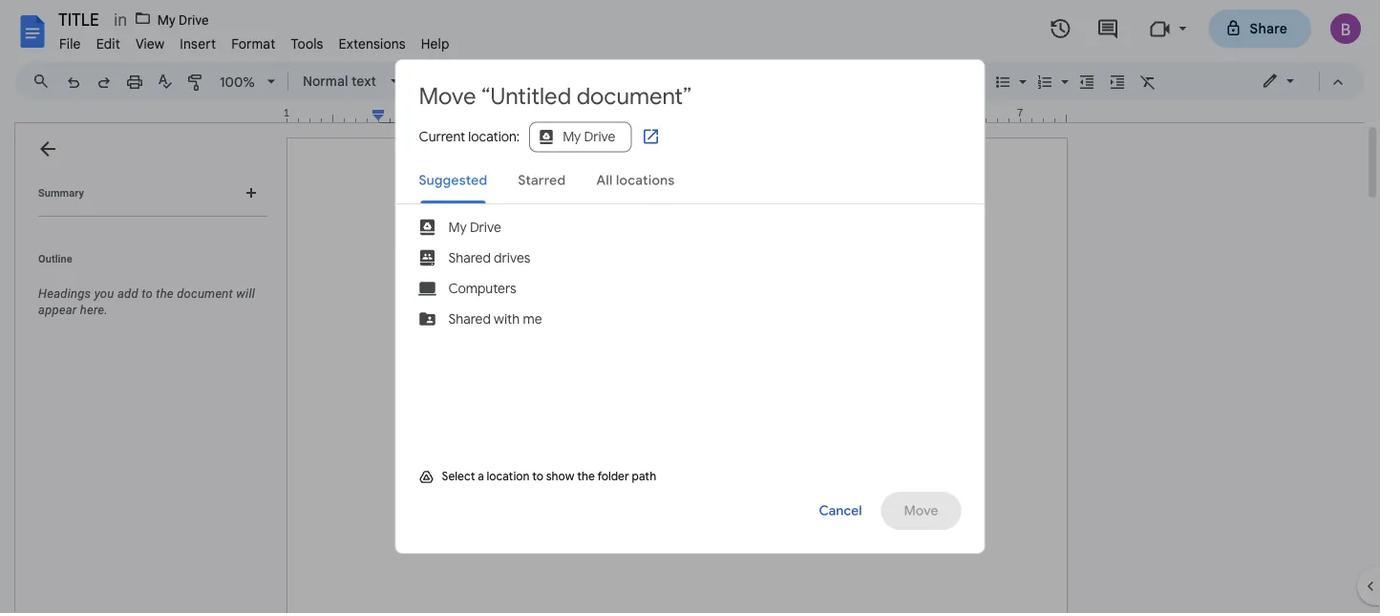 Task type: locate. For each thing, give the bounding box(es) containing it.
my drive
[[157, 12, 209, 28]]

located in my drive google drive folder element
[[110, 8, 213, 31]]

menu bar banner
[[0, 0, 1381, 614]]

my
[[157, 12, 175, 28]]

menu bar inside menu bar banner
[[52, 25, 457, 56]]

right margin image
[[970, 108, 1067, 122]]

drive
[[179, 12, 209, 28]]

Menus field
[[24, 68, 66, 95]]

menu bar
[[52, 25, 457, 56]]



Task type: vqa. For each thing, say whether or not it's contained in the screenshot.
list box
no



Task type: describe. For each thing, give the bounding box(es) containing it.
main toolbar
[[56, 0, 1164, 239]]

in
[[114, 10, 132, 30]]

Rename text field
[[52, 8, 110, 31]]

left margin image
[[288, 108, 384, 122]]

share. private to only me. image
[[1226, 20, 1243, 37]]

in application
[[0, 0, 1381, 614]]



